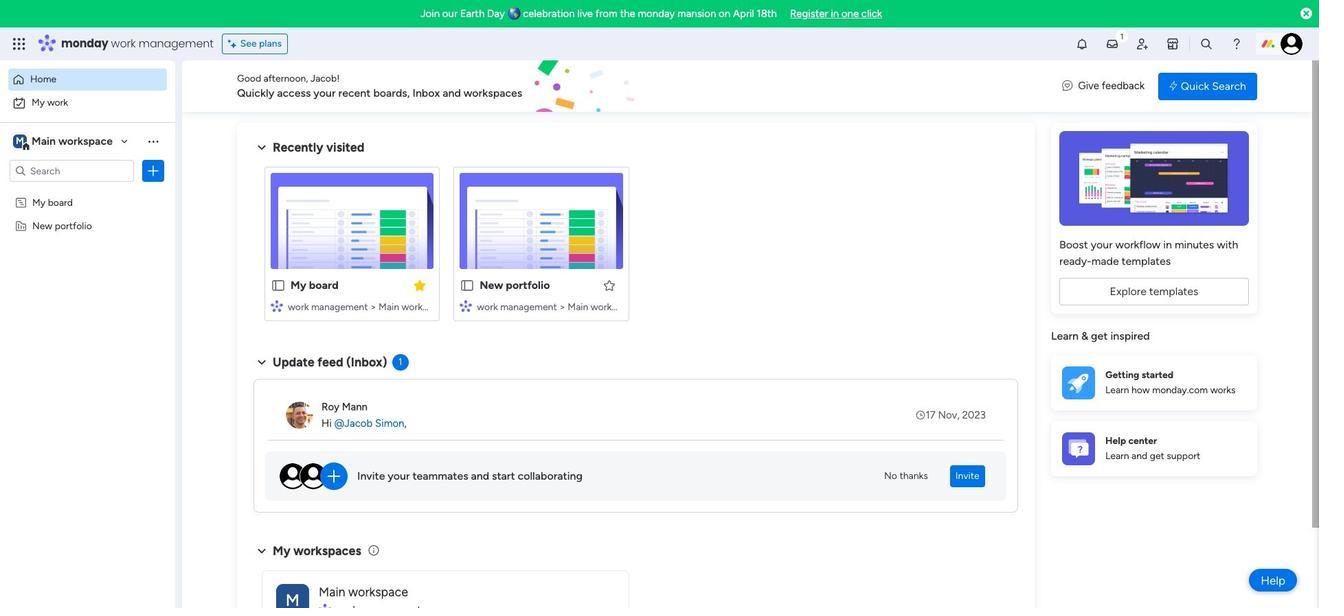Task type: describe. For each thing, give the bounding box(es) containing it.
1 vertical spatial option
[[8, 92, 167, 114]]

jacob simon image
[[1281, 33, 1303, 55]]

public board image
[[271, 278, 286, 293]]

quick search results list box
[[254, 156, 1018, 338]]

options image
[[146, 164, 160, 178]]

search everything image
[[1200, 37, 1213, 51]]

close update feed (inbox) image
[[254, 354, 270, 371]]

close my workspaces image
[[254, 543, 270, 560]]

help center element
[[1051, 421, 1257, 476]]

1 image
[[1116, 28, 1128, 44]]

close recently visited image
[[254, 139, 270, 156]]

v2 user feedback image
[[1062, 78, 1073, 94]]

1 vertical spatial workspace image
[[276, 584, 309, 609]]

see plans image
[[228, 36, 240, 52]]

invite members image
[[1136, 37, 1149, 51]]

1 element
[[392, 354, 409, 371]]

select product image
[[12, 37, 26, 51]]

roy mann image
[[286, 402, 313, 429]]

Search in workspace field
[[29, 163, 115, 179]]

monday marketplace image
[[1166, 37, 1180, 51]]



Task type: vqa. For each thing, say whether or not it's contained in the screenshot.
the Filter in the filter log button
no



Task type: locate. For each thing, give the bounding box(es) containing it.
1 horizontal spatial workspace image
[[276, 584, 309, 609]]

update feed image
[[1105, 37, 1119, 51]]

0 vertical spatial option
[[8, 69, 167, 91]]

list box
[[0, 188, 175, 423]]

add to favorites image
[[602, 279, 616, 292]]

workspace image
[[13, 134, 27, 149], [276, 584, 309, 609]]

0 horizontal spatial workspace image
[[13, 134, 27, 149]]

help image
[[1230, 37, 1243, 51]]

public board image
[[460, 278, 475, 293]]

workspace options image
[[146, 134, 160, 148]]

option
[[8, 69, 167, 91], [8, 92, 167, 114], [0, 190, 175, 193]]

2 vertical spatial option
[[0, 190, 175, 193]]

getting started element
[[1051, 356, 1257, 410]]

notifications image
[[1075, 37, 1089, 51]]

workspace selection element
[[13, 133, 115, 151]]

remove from favorites image
[[413, 279, 427, 292]]

templates image image
[[1063, 131, 1245, 226]]

v2 bolt switch image
[[1169, 79, 1177, 94]]

0 vertical spatial workspace image
[[13, 134, 27, 149]]



